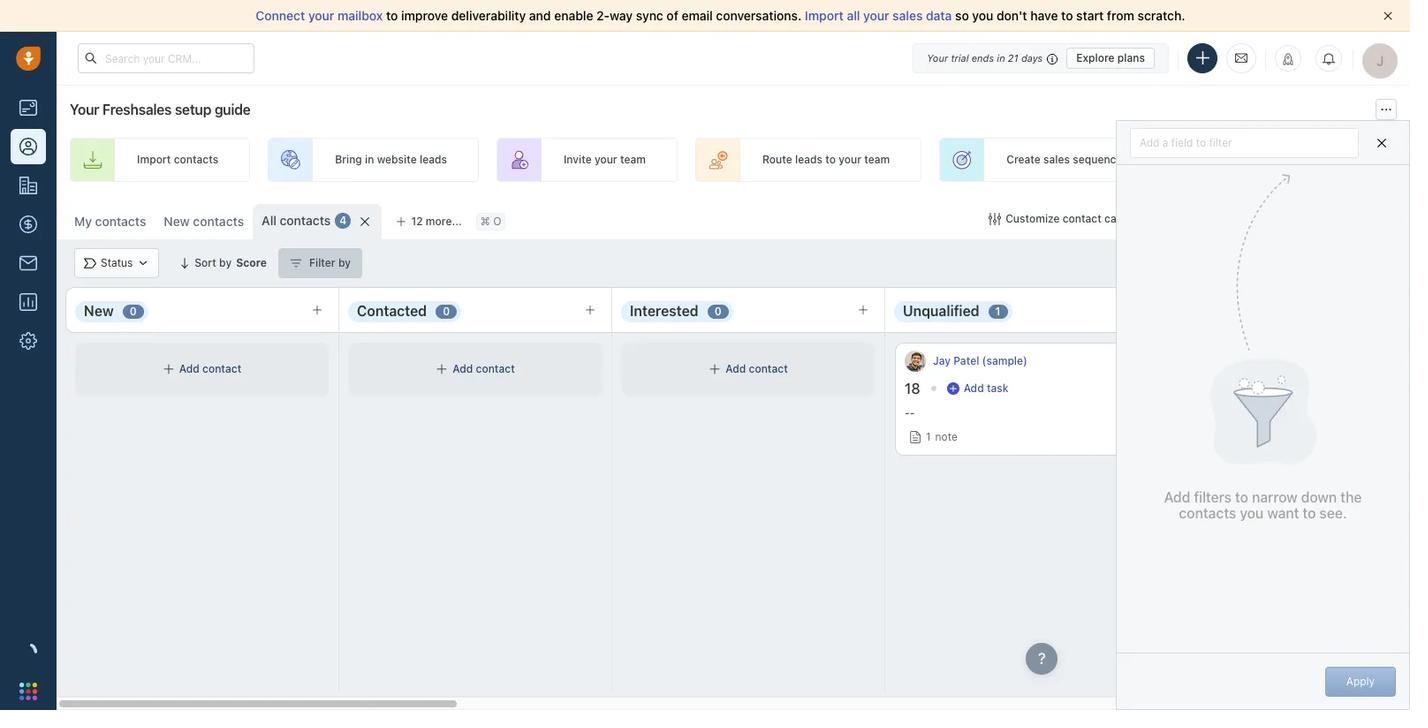 Task type: vqa. For each thing, say whether or not it's contained in the screenshot.
Open
no



Task type: describe. For each thing, give the bounding box(es) containing it.
12 more... button
[[387, 209, 472, 234]]

contact for contacted
[[476, 363, 515, 376]]

new contacts
[[164, 214, 244, 229]]

contacted
[[357, 303, 427, 319]]

sort by score
[[195, 256, 267, 270]]

filter
[[1210, 136, 1233, 149]]

setup
[[175, 102, 211, 118]]

contact for interested
[[749, 363, 788, 376]]

1 for 1 note
[[926, 431, 931, 444]]

jay patel (sample) link
[[933, 354, 1028, 369]]

down
[[1302, 490, 1338, 506]]

days
[[1022, 52, 1043, 63]]

what's new image
[[1283, 53, 1295, 65]]

1 team from the left
[[620, 153, 646, 167]]

2 team from the left
[[865, 153, 890, 167]]

0 for contacted
[[443, 305, 450, 318]]

add a field to filter button
[[1130, 128, 1359, 158]]

your for your trial ends in 21 days
[[927, 52, 949, 63]]

field
[[1172, 136, 1194, 149]]

to inside the add a field to filter button
[[1197, 136, 1207, 149]]

contact inside button
[[1063, 212, 1102, 225]]

freshworks switcher image
[[19, 683, 37, 701]]

explore plans link
[[1067, 47, 1155, 69]]

jay patel (sample)
[[933, 355, 1028, 368]]

1 vertical spatial in
[[365, 153, 374, 167]]

unqualified
[[903, 303, 980, 319]]

guide
[[215, 102, 251, 118]]

cards
[[1105, 212, 1133, 225]]

customize contact cards
[[1006, 212, 1133, 225]]

sort
[[195, 256, 216, 270]]

improve
[[401, 8, 448, 23]]

data
[[926, 8, 952, 23]]

my contacts
[[74, 214, 146, 229]]

filter by button
[[278, 248, 362, 278]]

your for your freshsales setup guide
[[70, 102, 99, 118]]

narrow
[[1253, 490, 1298, 506]]

0 for interested
[[715, 305, 722, 318]]

email
[[682, 8, 713, 23]]

of
[[667, 8, 679, 23]]

status button
[[74, 248, 159, 278]]

mailbox
[[338, 8, 383, 23]]

invite your team
[[564, 153, 646, 167]]

container_wx8msf4aqz5i3rn1 image inside customize contact cards button
[[989, 213, 1002, 225]]

⌘ o
[[481, 215, 502, 228]]

add contact for contacted
[[453, 363, 515, 376]]

from
[[1107, 8, 1135, 23]]

21
[[1008, 52, 1019, 63]]

have
[[1031, 8, 1058, 23]]

explore plans
[[1077, 51, 1146, 64]]

my
[[74, 214, 92, 229]]

patel
[[954, 355, 980, 368]]

⌘
[[481, 215, 490, 228]]

4
[[340, 214, 347, 228]]

contacts inside import contacts link
[[174, 153, 218, 167]]

all
[[847, 8, 860, 23]]

0 horizontal spatial sales
[[893, 8, 923, 23]]

0 vertical spatial import
[[805, 8, 844, 23]]

your right the route at right top
[[839, 153, 862, 167]]

j image
[[905, 351, 926, 372]]

score
[[236, 256, 267, 270]]

all contacts 4
[[262, 213, 347, 228]]

contacts inside import contacts button
[[1214, 212, 1259, 225]]

start
[[1077, 8, 1104, 23]]

you inside add filters to narrow down the contacts you want to see.
[[1240, 506, 1264, 521]]

connect
[[256, 8, 305, 23]]

trial
[[951, 52, 969, 63]]

Search your CRM... text field
[[78, 43, 255, 73]]

import all your sales data link
[[805, 8, 956, 23]]

invite
[[564, 153, 592, 167]]

filter
[[309, 256, 336, 270]]

2 leads from the left
[[795, 153, 823, 167]]

and
[[529, 8, 551, 23]]

your right invite at the left
[[595, 153, 618, 167]]

by for sort
[[219, 256, 232, 270]]

import contacts button
[[1154, 204, 1268, 234]]

set up your sales pipeline link
[[1172, 138, 1403, 182]]

create
[[1007, 153, 1041, 167]]

route
[[763, 153, 793, 167]]

sales inside 'create sales sequence' link
[[1044, 153, 1070, 167]]

want
[[1268, 506, 1300, 521]]

see.
[[1320, 506, 1348, 521]]

create sales sequence link
[[940, 138, 1155, 182]]

task
[[987, 382, 1009, 395]]

bring
[[335, 153, 362, 167]]

bring in website leads
[[335, 153, 447, 167]]

to left see.
[[1303, 506, 1317, 521]]

note
[[936, 431, 958, 444]]

to left start
[[1062, 8, 1074, 23]]

sequence
[[1073, 153, 1123, 167]]

by for filter
[[338, 256, 351, 270]]

2-
[[597, 8, 610, 23]]

scratch.
[[1138, 8, 1186, 23]]

enable
[[554, 8, 594, 23]]

deliverability
[[451, 8, 526, 23]]

bring in website leads link
[[268, 138, 479, 182]]

your freshsales setup guide
[[70, 102, 251, 118]]

connect your mailbox to improve deliverability and enable 2-way sync of email conversations. import all your sales data so you don't have to start from scratch.
[[256, 8, 1186, 23]]

send email image
[[1236, 51, 1248, 66]]

more...
[[426, 215, 462, 228]]

contact for new
[[202, 363, 242, 376]]

the
[[1341, 490, 1362, 506]]



Task type: locate. For each thing, give the bounding box(es) containing it.
2 add contact from the left
[[453, 363, 515, 376]]

12
[[411, 215, 423, 228]]

1 horizontal spatial import contacts
[[1178, 212, 1259, 225]]

-
[[905, 407, 910, 420], [910, 407, 915, 420]]

0 horizontal spatial in
[[365, 153, 374, 167]]

contacts inside add filters to narrow down the contacts you want to see.
[[1179, 506, 1237, 521]]

0 horizontal spatial leads
[[420, 153, 447, 167]]

by right filter
[[338, 256, 351, 270]]

0 horizontal spatial import contacts
[[137, 153, 218, 167]]

contacts right all
[[280, 213, 331, 228]]

by right sort
[[219, 256, 232, 270]]

ends
[[972, 52, 995, 63]]

create sales sequence
[[1007, 153, 1123, 167]]

1 vertical spatial 1
[[926, 431, 931, 444]]

0 vertical spatial import contacts
[[137, 153, 218, 167]]

a
[[1163, 136, 1169, 149]]

0 down status dropdown button
[[130, 305, 137, 318]]

1 vertical spatial you
[[1240, 506, 1264, 521]]

conversations.
[[716, 8, 802, 23]]

1 horizontal spatial import
[[805, 8, 844, 23]]

1 horizontal spatial team
[[865, 153, 890, 167]]

0 horizontal spatial by
[[219, 256, 232, 270]]

add a field to filter
[[1140, 136, 1233, 149]]

to right the route at right top
[[826, 153, 836, 167]]

route leads to your team
[[763, 153, 890, 167]]

import down your freshsales setup guide
[[137, 153, 171, 167]]

you left want
[[1240, 506, 1264, 521]]

add task
[[964, 382, 1009, 395]]

your trial ends in 21 days
[[927, 52, 1043, 63]]

o
[[493, 215, 502, 228]]

to right field at the right of the page
[[1197, 136, 1207, 149]]

contacts
[[174, 153, 218, 167], [1214, 212, 1259, 225], [280, 213, 331, 228], [95, 214, 146, 229], [193, 214, 244, 229], [1179, 506, 1237, 521]]

1 - from the left
[[905, 407, 910, 420]]

2 horizontal spatial sales
[[1301, 153, 1328, 167]]

your
[[308, 8, 334, 23], [864, 8, 890, 23], [595, 153, 618, 167], [839, 153, 862, 167], [1275, 153, 1298, 167]]

0 horizontal spatial team
[[620, 153, 646, 167]]

1 horizontal spatial new
[[164, 214, 190, 229]]

customize
[[1006, 212, 1060, 225]]

route leads to your team link
[[696, 138, 922, 182]]

1 vertical spatial import contacts
[[1178, 212, 1259, 225]]

you right so
[[973, 8, 994, 23]]

3 0 from the left
[[715, 305, 722, 318]]

so
[[956, 8, 969, 23]]

contacts down the set
[[1214, 212, 1259, 225]]

1 vertical spatial container_wx8msf4aqz5i3rn1 image
[[436, 363, 448, 376]]

0 horizontal spatial add contact
[[179, 363, 242, 376]]

1 left note
[[926, 431, 931, 444]]

0 right the interested
[[715, 305, 722, 318]]

2 0 from the left
[[443, 305, 450, 318]]

1 by from the left
[[219, 256, 232, 270]]

in
[[997, 52, 1006, 63], [365, 153, 374, 167]]

1 horizontal spatial your
[[927, 52, 949, 63]]

set
[[1240, 153, 1257, 167]]

your right up
[[1275, 153, 1298, 167]]

0 horizontal spatial your
[[70, 102, 99, 118]]

1 horizontal spatial leads
[[795, 153, 823, 167]]

contacts down setup
[[174, 153, 218, 167]]

2 horizontal spatial import
[[1178, 212, 1212, 225]]

interested
[[630, 303, 699, 319]]

to right filters
[[1236, 490, 1249, 506]]

import left all
[[805, 8, 844, 23]]

contacts up sort by score
[[193, 214, 244, 229]]

1 vertical spatial your
[[70, 102, 99, 118]]

0 horizontal spatial you
[[973, 8, 994, 23]]

sales left pipeline
[[1301, 153, 1328, 167]]

your left "mailbox"
[[308, 8, 334, 23]]

import contacts
[[137, 153, 218, 167], [1178, 212, 1259, 225]]

add
[[1140, 136, 1160, 149], [179, 363, 200, 376], [453, 363, 473, 376], [726, 363, 746, 376], [964, 382, 984, 395], [1165, 490, 1191, 506]]

add inside button
[[1140, 136, 1160, 149]]

customize contact cards button
[[978, 204, 1145, 234]]

add inside add filters to narrow down the contacts you want to see.
[[1165, 490, 1191, 506]]

sales left data in the right of the page
[[893, 8, 923, 23]]

to inside route leads to your team link
[[826, 153, 836, 167]]

0 vertical spatial 1
[[996, 305, 1001, 318]]

2 vertical spatial import
[[1178, 212, 1212, 225]]

0 vertical spatial container_wx8msf4aqz5i3rn1 image
[[290, 257, 302, 270]]

jay
[[933, 355, 951, 368]]

contacts right my
[[95, 214, 146, 229]]

1 horizontal spatial by
[[338, 256, 351, 270]]

new down status dropdown button
[[84, 303, 114, 319]]

3 add contact from the left
[[726, 363, 788, 376]]

1 leads from the left
[[420, 153, 447, 167]]

new
[[164, 214, 190, 229], [84, 303, 114, 319]]

1 horizontal spatial you
[[1240, 506, 1264, 521]]

1 horizontal spatial container_wx8msf4aqz5i3rn1 image
[[436, 363, 448, 376]]

1 0 from the left
[[130, 305, 137, 318]]

team
[[620, 153, 646, 167], [865, 153, 890, 167]]

0 horizontal spatial new
[[84, 303, 114, 319]]

import inside button
[[1178, 212, 1212, 225]]

new for new contacts
[[164, 214, 190, 229]]

1 vertical spatial new
[[84, 303, 114, 319]]

container_wx8msf4aqz5i3rn1 image
[[290, 257, 302, 270], [436, 363, 448, 376]]

sales right create
[[1044, 153, 1070, 167]]

1 for 1
[[996, 305, 1001, 318]]

1 horizontal spatial sales
[[1044, 153, 1070, 167]]

sales inside set up your sales pipeline link
[[1301, 153, 1328, 167]]

to right "mailbox"
[[386, 8, 398, 23]]

contacts left narrow
[[1179, 506, 1237, 521]]

0 vertical spatial new
[[164, 214, 190, 229]]

in right bring
[[365, 153, 374, 167]]

0 right contacted at the top left
[[443, 305, 450, 318]]

0 horizontal spatial 1
[[926, 431, 931, 444]]

2 horizontal spatial add contact
[[726, 363, 788, 376]]

your left the trial
[[927, 52, 949, 63]]

0 for new
[[130, 305, 137, 318]]

1 horizontal spatial in
[[997, 52, 1006, 63]]

import contacts inside button
[[1178, 212, 1259, 225]]

add contact
[[179, 363, 242, 376], [453, 363, 515, 376], [726, 363, 788, 376]]

import
[[805, 8, 844, 23], [137, 153, 171, 167], [1178, 212, 1212, 225]]

set up your sales pipeline
[[1240, 153, 1371, 167]]

status
[[101, 257, 133, 270]]

filter by
[[309, 256, 351, 270]]

1
[[996, 305, 1001, 318], [926, 431, 931, 444]]

plans
[[1118, 51, 1146, 64]]

0
[[130, 305, 137, 318], [443, 305, 450, 318], [715, 305, 722, 318]]

your right all
[[864, 8, 890, 23]]

don't
[[997, 8, 1028, 23]]

add filters to narrow down the contacts you want to see.
[[1165, 490, 1362, 521]]

(sample)
[[983, 355, 1028, 368]]

container_wx8msf4aqz5i3rn1 image
[[989, 213, 1002, 225], [84, 257, 96, 270], [137, 257, 150, 270], [162, 363, 175, 376], [709, 363, 721, 376], [947, 383, 960, 395]]

filters
[[1194, 490, 1232, 506]]

container_wx8msf4aqz5i3rn1 image inside filter by button
[[290, 257, 302, 270]]

import contacts down setup
[[137, 153, 218, 167]]

12 more...
[[411, 215, 462, 228]]

1 add contact from the left
[[179, 363, 242, 376]]

--
[[905, 407, 915, 420]]

website
[[377, 153, 417, 167]]

2 by from the left
[[338, 256, 351, 270]]

1 horizontal spatial 1
[[996, 305, 1001, 318]]

invite your team link
[[497, 138, 678, 182]]

import right cards
[[1178, 212, 1212, 225]]

leads right the route at right top
[[795, 153, 823, 167]]

1 horizontal spatial add contact
[[453, 363, 515, 376]]

0 vertical spatial in
[[997, 52, 1006, 63]]

1 note
[[926, 431, 958, 444]]

0 horizontal spatial 0
[[130, 305, 137, 318]]

freshsales
[[102, 102, 172, 118]]

explore
[[1077, 51, 1115, 64]]

0 horizontal spatial container_wx8msf4aqz5i3rn1 image
[[290, 257, 302, 270]]

new down import contacts link
[[164, 214, 190, 229]]

2 - from the left
[[910, 407, 915, 420]]

connect your mailbox link
[[256, 8, 386, 23]]

close image
[[1384, 11, 1393, 20]]

import contacts down the set
[[1178, 212, 1259, 225]]

import contacts link
[[70, 138, 250, 182]]

up
[[1260, 153, 1273, 167]]

by
[[219, 256, 232, 270], [338, 256, 351, 270]]

leads right website
[[420, 153, 447, 167]]

2 horizontal spatial 0
[[715, 305, 722, 318]]

by inside button
[[338, 256, 351, 270]]

0 vertical spatial your
[[927, 52, 949, 63]]

new for new
[[84, 303, 114, 319]]

1 up (sample)
[[996, 305, 1001, 318]]

sales
[[893, 8, 923, 23], [1044, 153, 1070, 167], [1301, 153, 1328, 167]]

1 vertical spatial import
[[137, 153, 171, 167]]

0 vertical spatial you
[[973, 8, 994, 23]]

1 horizontal spatial 0
[[443, 305, 450, 318]]

add contact for new
[[179, 363, 242, 376]]

leads
[[420, 153, 447, 167], [795, 153, 823, 167]]

18
[[905, 381, 921, 397]]

in left 21
[[997, 52, 1006, 63]]

0 horizontal spatial import
[[137, 153, 171, 167]]

pipeline
[[1330, 153, 1371, 167]]

add contact for interested
[[726, 363, 788, 376]]

your left freshsales
[[70, 102, 99, 118]]



